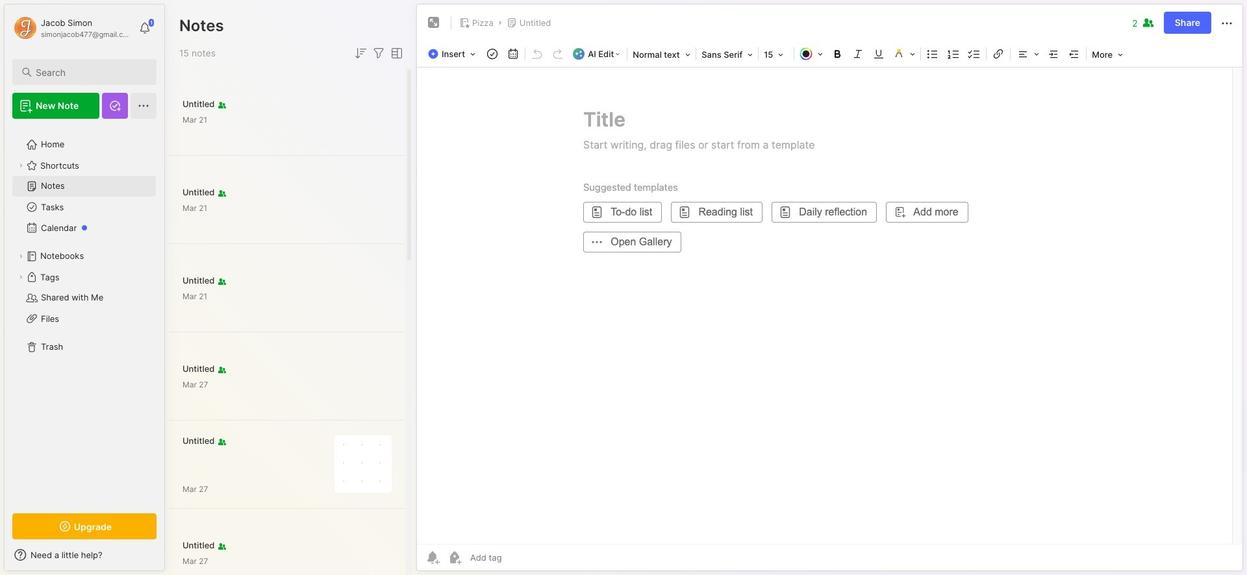 Task type: locate. For each thing, give the bounding box(es) containing it.
Font color field
[[796, 45, 827, 63]]

thumbnail image
[[335, 436, 392, 493]]

bulleted list image
[[924, 45, 942, 63]]

more actions image
[[1219, 15, 1235, 31]]

tree
[[5, 127, 164, 502]]

click to collapse image
[[164, 552, 174, 567]]

Search text field
[[36, 66, 145, 79]]

task image
[[483, 45, 502, 63]]

underline image
[[870, 45, 888, 63]]

bold image
[[828, 45, 847, 63]]

calendar event image
[[504, 45, 522, 63]]

add tag image
[[447, 550, 463, 566]]

Font family field
[[698, 45, 757, 64]]

Font size field
[[760, 45, 793, 64]]

None search field
[[36, 64, 145, 80]]

More field
[[1088, 45, 1127, 64]]

More actions field
[[1219, 14, 1235, 31]]

Heading level field
[[629, 45, 695, 64]]



Task type: vqa. For each thing, say whether or not it's contained in the screenshot.
Settings icon
no



Task type: describe. For each thing, give the bounding box(es) containing it.
indent image
[[1045, 45, 1063, 63]]

expand note image
[[426, 15, 442, 31]]

main element
[[0, 0, 169, 576]]

Account field
[[12, 15, 133, 41]]

Alignment field
[[1012, 45, 1043, 63]]

WHAT'S NEW field
[[5, 545, 164, 566]]

note window element
[[416, 4, 1243, 575]]

View options field
[[387, 45, 405, 61]]

Add tag field
[[469, 552, 567, 564]]

numbered list image
[[945, 45, 963, 63]]

tree inside main element
[[5, 127, 164, 502]]

checklist image
[[965, 45, 984, 63]]

Add filters field
[[371, 45, 387, 61]]

add a reminder image
[[425, 550, 440, 566]]

expand tags image
[[17, 273, 25, 281]]

outdent image
[[1065, 45, 1084, 63]]

add filters image
[[371, 45, 387, 61]]

Highlight field
[[889, 45, 919, 63]]

Note Editor text field
[[417, 67, 1243, 544]]

insert link image
[[989, 45, 1008, 63]]

none search field inside main element
[[36, 64, 145, 80]]

Sort options field
[[353, 45, 368, 61]]

italic image
[[849, 45, 867, 63]]

Insert field
[[425, 45, 482, 63]]

expand notebooks image
[[17, 253, 25, 260]]



